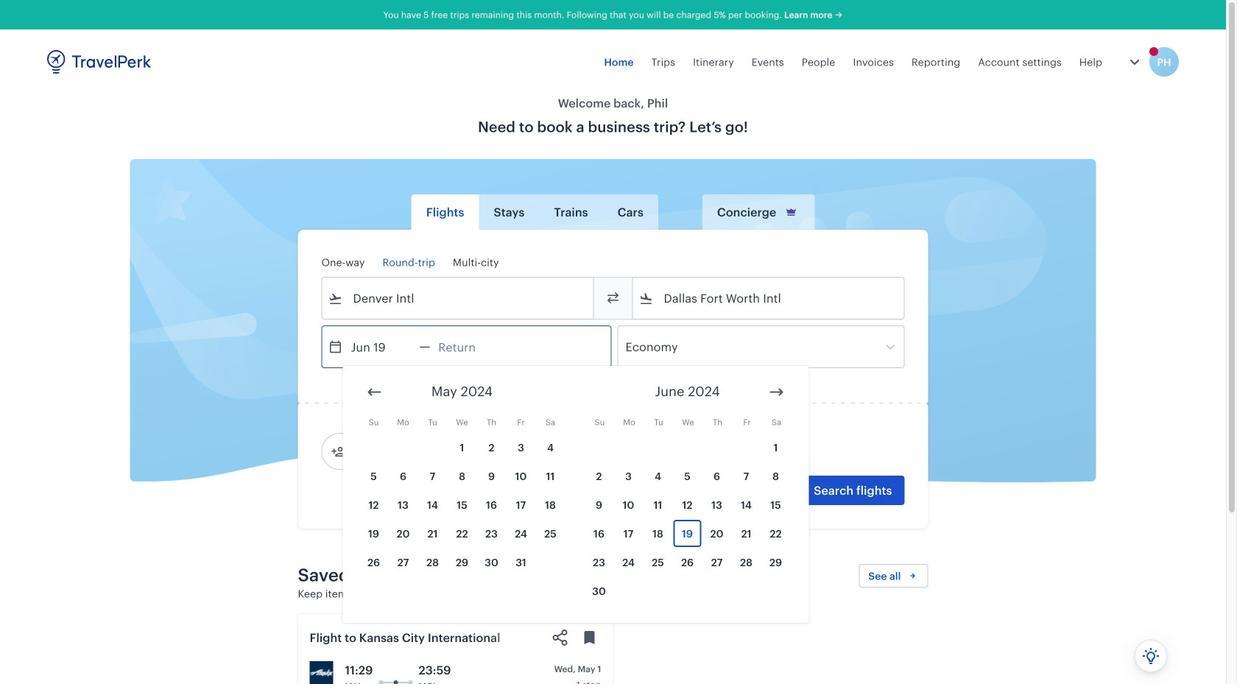 Task type: locate. For each thing, give the bounding box(es) containing it.
choose sunday, may 5, 2024 as your check-out date. it's available. image
[[360, 463, 388, 490]]

choose sunday, may 26, 2024 as your check-out date. it's available. image
[[360, 549, 388, 576]]

Add first traveler search field
[[346, 440, 499, 463]]

choose sunday, may 19, 2024 as your check-out date. it's available. image
[[360, 520, 388, 547]]

move backward to switch to the previous month. image
[[366, 384, 384, 401]]

calendar application
[[343, 366, 1238, 623]]

From search field
[[343, 287, 574, 310]]

move forward to switch to the next month. image
[[768, 384, 786, 401]]

choose sunday, may 12, 2024 as your check-out date. it's available. image
[[360, 491, 388, 519]]



Task type: describe. For each thing, give the bounding box(es) containing it.
To search field
[[654, 287, 885, 310]]

Return text field
[[431, 326, 507, 368]]

alaska airlines image
[[310, 662, 333, 685]]

Depart text field
[[343, 326, 420, 368]]



